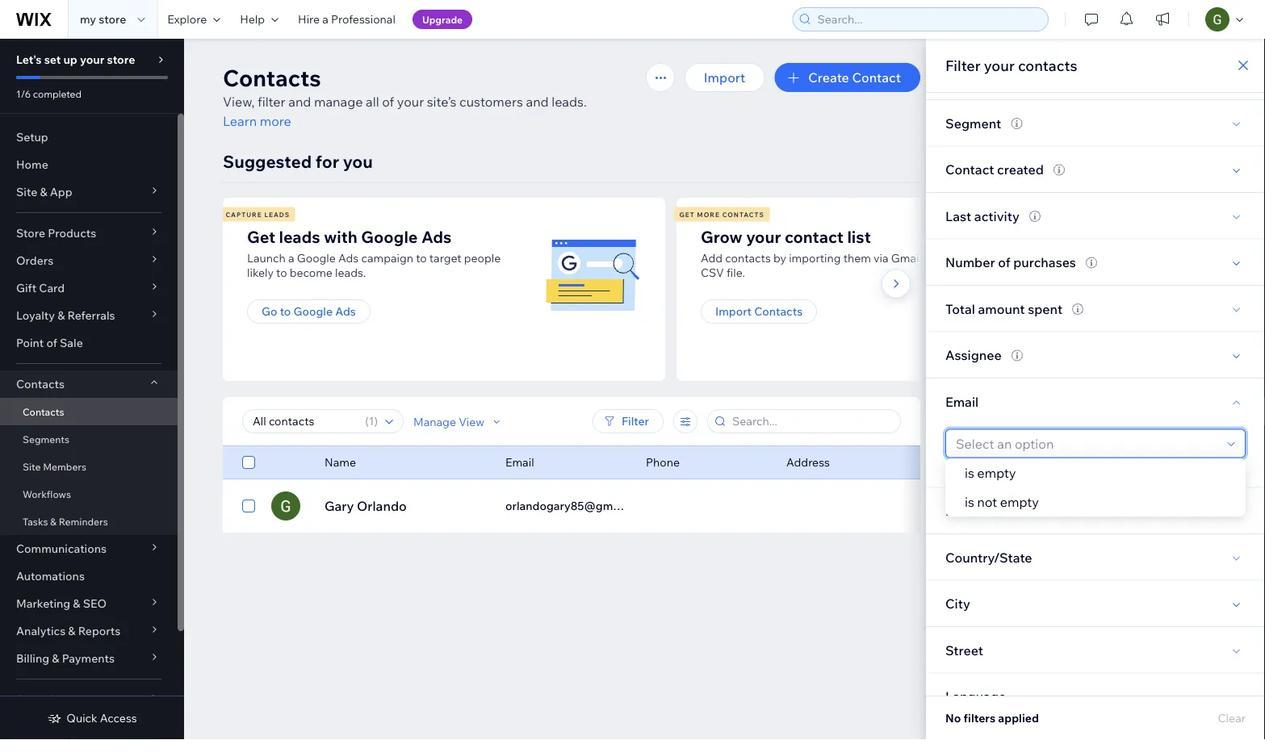 Task type: locate. For each thing, give the bounding box(es) containing it.
email down assignee at the top right
[[946, 394, 979, 410]]

& for loyalty
[[57, 309, 65, 323]]

1 horizontal spatial filter
[[946, 56, 981, 74]]

manage view
[[413, 415, 485, 429]]

manage view button
[[413, 415, 504, 429]]

filter
[[258, 94, 286, 110]]

of right all
[[382, 94, 394, 110]]

more
[[260, 113, 291, 129]]

leads. inside contacts view, filter and manage all of your site's customers and leads. learn more
[[552, 94, 587, 110]]

setup
[[16, 130, 48, 144]]

your inside sidebar element
[[80, 52, 104, 67]]

& right "tasks"
[[50, 516, 57, 528]]

you
[[343, 151, 373, 172]]

my store
[[80, 12, 126, 26]]

not
[[978, 494, 998, 510]]

0 vertical spatial contacts
[[1018, 56, 1078, 74]]

a
[[322, 12, 329, 26], [288, 251, 294, 265], [938, 251, 945, 265]]

email
[[946, 394, 979, 410], [506, 455, 534, 470]]

0 vertical spatial of
[[382, 94, 394, 110]]

ads down get leads with google ads launch a google ads campaign to target people likely to become leads.
[[335, 304, 356, 319]]

assignee
[[946, 347, 1002, 363]]

contacts up filter
[[223, 63, 321, 92]]

& right billing
[[52, 652, 59, 666]]

of inside sidebar element
[[46, 336, 57, 350]]

hire a professional link
[[288, 0, 405, 39]]

1 horizontal spatial contact
[[946, 161, 995, 177]]

list box
[[946, 459, 1246, 517]]

communications
[[16, 542, 107, 556]]

site inside 'site members' link
[[23, 461, 41, 473]]

is left not
[[965, 494, 975, 510]]

with
[[324, 227, 358, 247]]

site inside site & app dropdown button
[[16, 185, 37, 199]]

None checkbox
[[242, 453, 255, 472]]

sales
[[16, 693, 45, 707]]

import button
[[685, 63, 765, 92]]

set
[[44, 52, 61, 67]]

ads down with
[[338, 251, 359, 265]]

0 vertical spatial to
[[416, 251, 427, 265]]

reminders
[[59, 516, 108, 528]]

import
[[704, 69, 746, 86], [716, 304, 752, 319]]

quick access
[[66, 711, 137, 726]]

filter inside button
[[622, 414, 649, 428]]

contacts button
[[0, 371, 178, 398]]

channels
[[48, 693, 97, 707]]

0 horizontal spatial contact
[[852, 69, 901, 86]]

1 vertical spatial search... field
[[728, 410, 896, 433]]

contact
[[852, 69, 901, 86], [946, 161, 995, 177]]

site's
[[427, 94, 457, 110]]

ads up target
[[422, 227, 452, 247]]

let's
[[16, 52, 42, 67]]

gift card button
[[0, 275, 178, 302]]

0 horizontal spatial a
[[288, 251, 294, 265]]

by
[[774, 251, 787, 265]]

0 horizontal spatial and
[[288, 94, 311, 110]]

create
[[809, 69, 850, 86]]

campaign
[[361, 251, 414, 265]]

0 vertical spatial contact
[[852, 69, 901, 86]]

quick
[[66, 711, 97, 726]]

& right loyalty
[[57, 309, 65, 323]]

0 vertical spatial email
[[946, 394, 979, 410]]

get
[[247, 227, 275, 247]]

a right the or
[[938, 251, 945, 265]]

orders
[[16, 254, 53, 268]]

billing & payments button
[[0, 645, 178, 673]]

0 vertical spatial search... field
[[813, 8, 1043, 31]]

0 vertical spatial filter
[[946, 56, 981, 74]]

1 vertical spatial contacts
[[725, 251, 771, 265]]

leads. down with
[[335, 266, 366, 280]]

& inside "dropdown button"
[[57, 309, 65, 323]]

go
[[262, 304, 277, 319]]

2 vertical spatial of
[[46, 336, 57, 350]]

1 vertical spatial google
[[297, 251, 336, 265]]

0 horizontal spatial leads.
[[335, 266, 366, 280]]

last
[[946, 208, 972, 224]]

google up campaign
[[361, 227, 418, 247]]

gary orlando
[[325, 498, 407, 514]]

contacts down by
[[754, 304, 803, 319]]

seo
[[83, 597, 107, 611]]

0 vertical spatial store
[[99, 12, 126, 26]]

completed
[[33, 88, 82, 100]]

orlando
[[357, 498, 407, 514]]

your left 'site's'
[[397, 94, 424, 110]]

sale
[[60, 336, 83, 350]]

1 vertical spatial filter
[[622, 414, 649, 428]]

phone
[[646, 455, 680, 470], [946, 503, 985, 519]]

2 vertical spatial google
[[294, 304, 333, 319]]

ads inside button
[[335, 304, 356, 319]]

1 vertical spatial of
[[998, 254, 1011, 270]]

0 vertical spatial is
[[965, 465, 975, 481]]

2 horizontal spatial of
[[998, 254, 1011, 270]]

site down home
[[16, 185, 37, 199]]

email up orlandogary85@gmail.com
[[506, 455, 534, 470]]

ads
[[422, 227, 452, 247], [338, 251, 359, 265], [335, 304, 356, 319]]

1 vertical spatial leads.
[[335, 266, 366, 280]]

empty up "is not empty"
[[978, 465, 1016, 481]]

list containing get leads with google ads
[[220, 198, 1126, 381]]

1 vertical spatial site
[[23, 461, 41, 473]]

language
[[946, 689, 1007, 705]]

purchases
[[1014, 254, 1076, 270]]

1 vertical spatial import
[[716, 304, 752, 319]]

hire
[[298, 12, 320, 26]]

of left sale
[[46, 336, 57, 350]]

1 vertical spatial is
[[965, 494, 975, 510]]

is for is empty
[[965, 465, 975, 481]]

contacts down point of sale
[[16, 377, 65, 391]]

contacts inside grow your contact list add contacts by importing them via gmail or a csv file.
[[725, 251, 771, 265]]

1 vertical spatial store
[[107, 52, 135, 67]]

contact down segment
[[946, 161, 995, 177]]

1 horizontal spatial phone
[[946, 503, 985, 519]]

is for is not empty
[[965, 494, 975, 510]]

& left seo on the bottom of the page
[[73, 597, 80, 611]]

loyalty & referrals button
[[0, 302, 178, 330]]

0 vertical spatial site
[[16, 185, 37, 199]]

orlandogary85@gmail.com
[[506, 499, 651, 513]]

1 vertical spatial email
[[506, 455, 534, 470]]

of right number
[[998, 254, 1011, 270]]

grow your contact list add contacts by importing them via gmail or a csv file.
[[701, 227, 945, 280]]

home
[[16, 157, 48, 172]]

0 horizontal spatial filter
[[622, 414, 649, 428]]

0 horizontal spatial email
[[506, 455, 534, 470]]

a down 'leads'
[[288, 251, 294, 265]]

marketing & seo button
[[0, 590, 178, 618]]

and right filter
[[288, 94, 311, 110]]

to right go
[[280, 304, 291, 319]]

& for tasks
[[50, 516, 57, 528]]

0 horizontal spatial of
[[46, 336, 57, 350]]

Search... field
[[813, 8, 1043, 31], [728, 410, 896, 433]]

site
[[16, 185, 37, 199], [23, 461, 41, 473]]

google
[[361, 227, 418, 247], [297, 251, 336, 265], [294, 304, 333, 319]]

members
[[43, 461, 86, 473]]

2 and from the left
[[526, 94, 549, 110]]

empty right not
[[1000, 494, 1039, 510]]

billing
[[16, 652, 49, 666]]

2 vertical spatial ads
[[335, 304, 356, 319]]

1 horizontal spatial of
[[382, 94, 394, 110]]

create contact button
[[775, 63, 921, 92]]

2 horizontal spatial a
[[938, 251, 945, 265]]

site down the segments at left bottom
[[23, 461, 41, 473]]

your up by
[[746, 227, 781, 247]]

google up become
[[297, 251, 336, 265]]

help
[[240, 12, 265, 26]]

manage
[[413, 415, 456, 429]]

a right the hire
[[322, 12, 329, 26]]

to down the 'launch'
[[276, 266, 287, 280]]

referrals
[[67, 309, 115, 323]]

2 vertical spatial to
[[280, 304, 291, 319]]

launch
[[247, 251, 286, 265]]

contact inside "button"
[[852, 69, 901, 86]]

site for site members
[[23, 461, 41, 473]]

get
[[680, 210, 695, 218]]

contacts up the segments at left bottom
[[23, 406, 64, 418]]

grow
[[701, 227, 743, 247]]

segment
[[946, 115, 1002, 131]]

store right 'my'
[[99, 12, 126, 26]]

0 vertical spatial leads.
[[552, 94, 587, 110]]

filter for filter your contacts
[[946, 56, 981, 74]]

phone down filter button
[[646, 455, 680, 470]]

for
[[316, 151, 339, 172]]

leads
[[279, 227, 320, 247]]

a inside grow your contact list add contacts by importing them via gmail or a csv file.
[[938, 251, 945, 265]]

contacts inside contacts view, filter and manage all of your site's customers and leads. learn more
[[223, 63, 321, 92]]

1 horizontal spatial and
[[526, 94, 549, 110]]

last activity
[[946, 208, 1020, 224]]

store
[[99, 12, 126, 26], [107, 52, 135, 67]]

google down become
[[294, 304, 333, 319]]

& left app on the top of the page
[[40, 185, 47, 199]]

your right up
[[80, 52, 104, 67]]

filter
[[946, 56, 981, 74], [622, 414, 649, 428]]

1 horizontal spatial leads.
[[552, 94, 587, 110]]

None checkbox
[[242, 497, 255, 516]]

sidebar element
[[0, 39, 184, 741]]

leads. right customers
[[552, 94, 587, 110]]

all
[[366, 94, 379, 110]]

country/state
[[946, 549, 1033, 566]]

(
[[365, 414, 369, 428]]

1 is from the top
[[965, 465, 975, 481]]

gift card
[[16, 281, 65, 295]]

store down my store
[[107, 52, 135, 67]]

list
[[220, 198, 1126, 381]]

created
[[997, 161, 1044, 177]]

point of sale
[[16, 336, 83, 350]]

is up "is not empty"
[[965, 465, 975, 481]]

2 is from the top
[[965, 494, 975, 510]]

phone down is empty at bottom right
[[946, 503, 985, 519]]

1 vertical spatial phone
[[946, 503, 985, 519]]

and right customers
[[526, 94, 549, 110]]

Unsaved view field
[[248, 410, 360, 433]]

0 vertical spatial import
[[704, 69, 746, 86]]

& left reports
[[68, 624, 76, 638]]

contact right create
[[852, 69, 901, 86]]

to
[[416, 251, 427, 265], [276, 266, 287, 280], [280, 304, 291, 319]]

0 horizontal spatial phone
[[646, 455, 680, 470]]

to left target
[[416, 251, 427, 265]]

via
[[874, 251, 889, 265]]

0 horizontal spatial contacts
[[725, 251, 771, 265]]

no
[[946, 711, 961, 726]]



Task type: vqa. For each thing, say whether or not it's contained in the screenshot.
category Image
no



Task type: describe. For each thing, give the bounding box(es) containing it.
import contacts
[[716, 304, 803, 319]]

suggested
[[223, 151, 312, 172]]

manage
[[314, 94, 363, 110]]

my
[[80, 12, 96, 26]]

to inside button
[[280, 304, 291, 319]]

store products
[[16, 226, 96, 240]]

contacts
[[723, 210, 765, 218]]

contacts inside button
[[754, 304, 803, 319]]

point of sale link
[[0, 330, 178, 357]]

filter for filter
[[622, 414, 649, 428]]

access
[[100, 711, 137, 726]]

your inside contacts view, filter and manage all of your site's customers and leads. learn more
[[397, 94, 424, 110]]

site members
[[23, 461, 86, 473]]

amount
[[978, 301, 1025, 317]]

1 horizontal spatial a
[[322, 12, 329, 26]]

view,
[[223, 94, 255, 110]]

help button
[[230, 0, 288, 39]]

1 and from the left
[[288, 94, 311, 110]]

of inside contacts view, filter and manage all of your site's customers and leads. learn more
[[382, 94, 394, 110]]

gmail
[[891, 251, 922, 265]]

& for analytics
[[68, 624, 76, 638]]

loyalty & referrals
[[16, 309, 115, 323]]

0 vertical spatial empty
[[978, 465, 1016, 481]]

number
[[946, 254, 995, 270]]

learn more button
[[223, 111, 291, 131]]

target
[[429, 251, 462, 265]]

upgrade button
[[413, 10, 473, 29]]

filter your contacts
[[946, 56, 1078, 74]]

csv
[[701, 266, 724, 280]]

1 vertical spatial to
[[276, 266, 287, 280]]

0 vertical spatial ads
[[422, 227, 452, 247]]

leads. inside get leads with google ads launch a google ads campaign to target people likely to become leads.
[[335, 266, 366, 280]]

contacts view, filter and manage all of your site's customers and leads. learn more
[[223, 63, 587, 129]]

0 vertical spatial google
[[361, 227, 418, 247]]

Select an option field
[[951, 430, 1223, 458]]

customers
[[460, 94, 523, 110]]

& for billing
[[52, 652, 59, 666]]

gary orlando image
[[271, 492, 300, 521]]

address
[[787, 455, 830, 470]]

name
[[325, 455, 356, 470]]

reports
[[78, 624, 120, 638]]

more
[[697, 210, 720, 218]]

1/6
[[16, 88, 31, 100]]

city
[[946, 596, 971, 612]]

site for site & app
[[16, 185, 37, 199]]

gift
[[16, 281, 36, 295]]

sales channels button
[[0, 686, 178, 714]]

store inside sidebar element
[[107, 52, 135, 67]]

of for point of sale
[[46, 336, 57, 350]]

point
[[16, 336, 44, 350]]

total amount spent
[[946, 301, 1063, 317]]

store
[[16, 226, 45, 240]]

a inside get leads with google ads launch a google ads campaign to target people likely to become leads.
[[288, 251, 294, 265]]

filters
[[964, 711, 996, 726]]

of for number of purchases
[[998, 254, 1011, 270]]

sales channels
[[16, 693, 97, 707]]

learn
[[223, 113, 257, 129]]

upgrade
[[422, 13, 463, 25]]

contacts inside popup button
[[16, 377, 65, 391]]

site members link
[[0, 453, 178, 481]]

loyalty
[[16, 309, 55, 323]]

import contacts button
[[701, 300, 817, 324]]

import for import
[[704, 69, 746, 86]]

google inside button
[[294, 304, 333, 319]]

explore
[[167, 12, 207, 26]]

or
[[925, 251, 936, 265]]

add
[[701, 251, 723, 265]]

file.
[[727, 266, 745, 280]]

app
[[50, 185, 72, 199]]

payments
[[62, 652, 115, 666]]

1 vertical spatial empty
[[1000, 494, 1039, 510]]

( 1 )
[[365, 414, 378, 428]]

let's set up your store
[[16, 52, 135, 67]]

import for import contacts
[[716, 304, 752, 319]]

list
[[847, 227, 871, 247]]

them
[[844, 251, 871, 265]]

create contact
[[809, 69, 901, 86]]

& for marketing
[[73, 597, 80, 611]]

your up segment
[[984, 56, 1015, 74]]

capture
[[226, 210, 262, 218]]

contacts link
[[0, 398, 178, 426]]

communications button
[[0, 535, 178, 563]]

filter button
[[593, 409, 664, 434]]

list box containing is empty
[[946, 459, 1246, 517]]

products
[[48, 226, 96, 240]]

leads
[[264, 210, 290, 218]]

1 horizontal spatial contacts
[[1018, 56, 1078, 74]]

tasks
[[23, 516, 48, 528]]

applied
[[998, 711, 1039, 726]]

analytics & reports button
[[0, 618, 178, 645]]

setup link
[[0, 124, 178, 151]]

& for site
[[40, 185, 47, 199]]

go to google ads
[[262, 304, 356, 319]]

get more contacts
[[680, 210, 765, 218]]

marketing
[[16, 597, 70, 611]]

0 vertical spatial phone
[[646, 455, 680, 470]]

tasks & reminders link
[[0, 508, 178, 535]]

1 vertical spatial ads
[[338, 251, 359, 265]]

1 vertical spatial contact
[[946, 161, 995, 177]]

gary
[[325, 498, 354, 514]]

go to google ads button
[[247, 300, 371, 324]]

your inside grow your contact list add contacts by importing them via gmail or a csv file.
[[746, 227, 781, 247]]

1 horizontal spatial email
[[946, 394, 979, 410]]

is not empty
[[965, 494, 1039, 510]]



